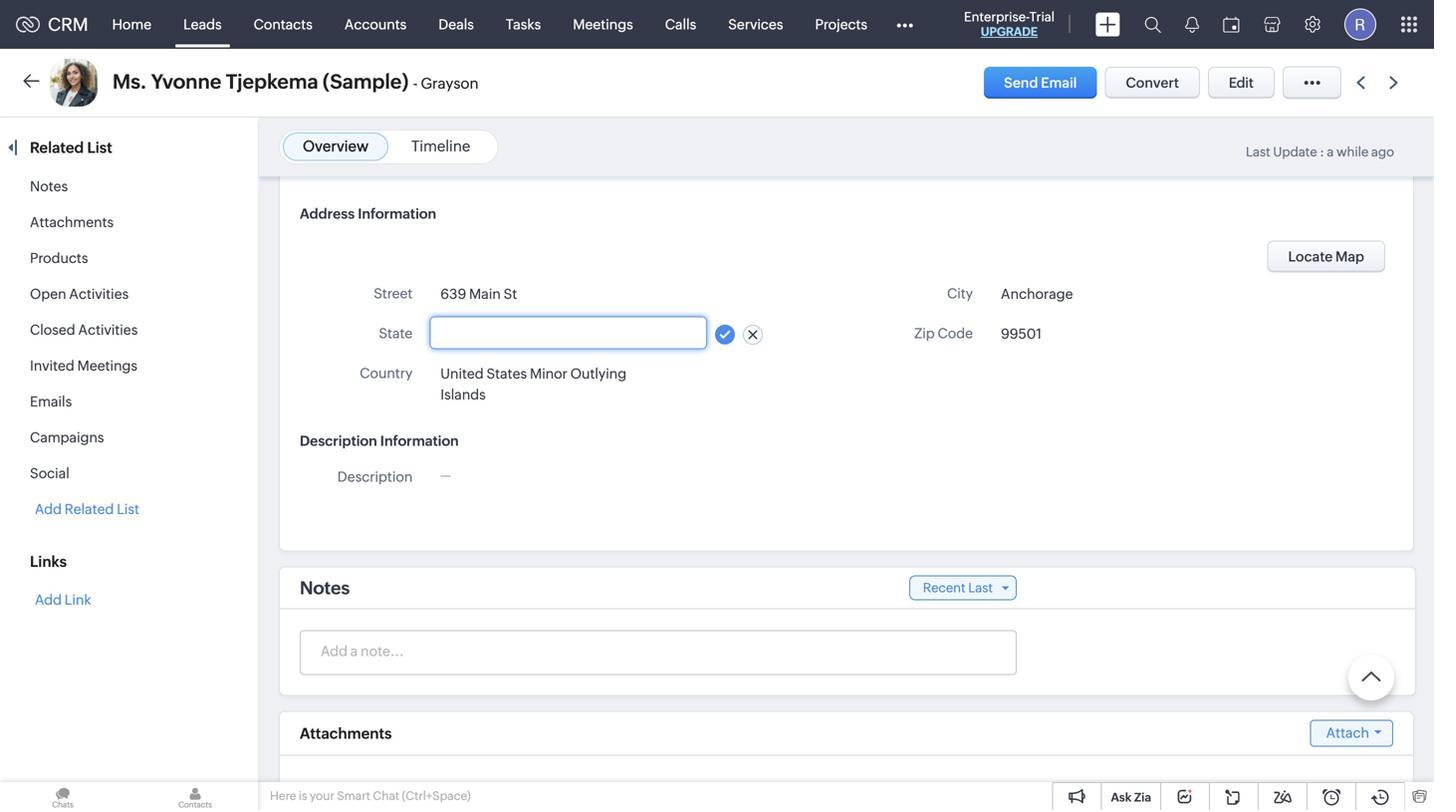 Task type: describe. For each thing, give the bounding box(es) containing it.
profile element
[[1333, 0, 1389, 48]]

emails link
[[30, 394, 72, 410]]

enterprise-trial upgrade
[[964, 9, 1055, 38]]

accounts link
[[329, 0, 423, 48]]

calls link
[[649, 0, 713, 48]]

zia
[[1135, 791, 1152, 804]]

description information
[[300, 433, 459, 449]]

leads
[[183, 16, 222, 32]]

contacts image
[[133, 782, 258, 810]]

closed activities link
[[30, 322, 138, 338]]

send email
[[1005, 75, 1078, 91]]

trial
[[1030, 9, 1055, 24]]

(ctrl+space)
[[402, 789, 471, 803]]

activities for closed activities
[[78, 322, 138, 338]]

campaigns
[[30, 429, 104, 445]]

projects
[[815, 16, 868, 32]]

1 vertical spatial notes
[[300, 578, 350, 598]]

description for description
[[338, 469, 413, 485]]

add for add link
[[35, 592, 62, 608]]

search image
[[1145, 16, 1162, 33]]

upgrade
[[981, 25, 1038, 38]]

Add a note... field
[[301, 641, 1015, 661]]

1 horizontal spatial list
[[117, 501, 139, 517]]

address
[[300, 206, 355, 222]]

information for description information
[[380, 433, 459, 449]]

minor
[[530, 366, 568, 382]]

chats image
[[0, 782, 126, 810]]

city
[[948, 285, 973, 301]]

signals element
[[1174, 0, 1212, 49]]

country
[[360, 365, 413, 381]]

leads link
[[168, 0, 238, 48]]

(sample)
[[323, 70, 409, 93]]

home link
[[96, 0, 168, 48]]

ask zia
[[1111, 791, 1152, 804]]

ms. yvonne tjepkema (sample) - grayson
[[113, 70, 479, 93]]

email
[[1041, 75, 1078, 91]]

send
[[1005, 75, 1039, 91]]

next record image
[[1390, 76, 1403, 89]]

timeline
[[411, 137, 471, 155]]

outlying
[[571, 366, 627, 382]]

ask
[[1111, 791, 1132, 804]]

invited meetings link
[[30, 358, 138, 374]]

tjepkema
[[226, 70, 318, 93]]

deals link
[[423, 0, 490, 48]]

smart
[[337, 789, 371, 803]]

services
[[729, 16, 784, 32]]

previous record image
[[1357, 76, 1366, 89]]

639 main st
[[441, 286, 517, 302]]

open activities
[[30, 286, 129, 302]]

link
[[65, 592, 91, 608]]

here
[[270, 789, 296, 803]]

0 vertical spatial last
[[1246, 144, 1271, 159]]

search element
[[1133, 0, 1174, 49]]

ms.
[[113, 70, 147, 93]]

open
[[30, 286, 66, 302]]

99501
[[1001, 326, 1042, 342]]

st
[[504, 286, 517, 302]]

contacts link
[[238, 0, 329, 48]]

1 horizontal spatial attachments
[[300, 725, 392, 742]]

crm link
[[16, 14, 88, 35]]

1 vertical spatial related
[[65, 501, 114, 517]]

islands
[[441, 387, 486, 403]]

products
[[30, 250, 88, 266]]

crm
[[48, 14, 88, 35]]

zip
[[915, 325, 935, 341]]

here is your smart chat (ctrl+space)
[[270, 789, 471, 803]]

tasks link
[[490, 0, 557, 48]]

projects link
[[800, 0, 884, 48]]

add related list
[[35, 501, 139, 517]]

invited
[[30, 358, 75, 374]]

grayson
[[421, 75, 479, 92]]

social link
[[30, 465, 69, 481]]

information for address information
[[358, 206, 436, 222]]

open activities link
[[30, 286, 129, 302]]

-
[[413, 75, 418, 92]]

meetings link
[[557, 0, 649, 48]]

tasks
[[506, 16, 541, 32]]



Task type: locate. For each thing, give the bounding box(es) containing it.
0 horizontal spatial attachments
[[30, 214, 114, 230]]

attachments up smart
[[300, 725, 392, 742]]

last
[[1246, 144, 1271, 159], [969, 580, 993, 595]]

0 vertical spatial notes
[[30, 178, 68, 194]]

1 horizontal spatial last
[[1246, 144, 1271, 159]]

signals image
[[1186, 16, 1200, 33]]

convert
[[1126, 75, 1180, 91]]

None button
[[1268, 241, 1386, 273]]

closed activities
[[30, 322, 138, 338]]

update
[[1274, 144, 1318, 159]]

1 vertical spatial information
[[380, 433, 459, 449]]

home
[[112, 16, 152, 32]]

create menu image
[[1096, 12, 1121, 36]]

yvonne
[[151, 70, 222, 93]]

links
[[30, 553, 67, 570]]

list
[[87, 139, 112, 156], [117, 501, 139, 517]]

activities for open activities
[[69, 286, 129, 302]]

description
[[300, 433, 377, 449], [338, 469, 413, 485]]

activities up closed activities link
[[69, 286, 129, 302]]

timeline link
[[411, 137, 471, 155]]

create menu element
[[1084, 0, 1133, 48]]

overview link
[[303, 137, 369, 155]]

attach link
[[1311, 720, 1394, 747]]

1 vertical spatial last
[[969, 580, 993, 595]]

1 vertical spatial attachments
[[300, 725, 392, 742]]

0 vertical spatial add
[[35, 501, 62, 517]]

profile image
[[1345, 8, 1377, 40]]

attachments up products link
[[30, 214, 114, 230]]

accounts
[[345, 16, 407, 32]]

add for add related list
[[35, 501, 62, 517]]

1 vertical spatial activities
[[78, 322, 138, 338]]

notes
[[30, 178, 68, 194], [300, 578, 350, 598]]

meetings down closed activities on the left top
[[77, 358, 138, 374]]

add down social
[[35, 501, 62, 517]]

meetings
[[573, 16, 633, 32], [77, 358, 138, 374]]

1 add from the top
[[35, 501, 62, 517]]

ago
[[1372, 144, 1395, 159]]

0 vertical spatial related
[[30, 139, 84, 156]]

related
[[30, 139, 84, 156], [65, 501, 114, 517]]

activities up invited meetings link
[[78, 322, 138, 338]]

your
[[310, 789, 335, 803]]

0 vertical spatial description
[[300, 433, 377, 449]]

related list
[[30, 139, 116, 156]]

0 vertical spatial activities
[[69, 286, 129, 302]]

while
[[1337, 144, 1369, 159]]

products link
[[30, 250, 88, 266]]

last right recent
[[969, 580, 993, 595]]

send email button
[[985, 67, 1098, 99]]

deals
[[439, 16, 474, 32]]

address information
[[300, 206, 436, 222]]

0 vertical spatial information
[[358, 206, 436, 222]]

0 horizontal spatial notes
[[30, 178, 68, 194]]

information
[[358, 206, 436, 222], [380, 433, 459, 449]]

attachments
[[30, 214, 114, 230], [300, 725, 392, 742]]

attachments link
[[30, 214, 114, 230]]

description down description information
[[338, 469, 413, 485]]

states
[[487, 366, 527, 382]]

1 horizontal spatial meetings
[[573, 16, 633, 32]]

1 vertical spatial description
[[338, 469, 413, 485]]

zip code
[[915, 325, 973, 341]]

add
[[35, 501, 62, 517], [35, 592, 62, 608]]

information right address
[[358, 206, 436, 222]]

last left update
[[1246, 144, 1271, 159]]

campaigns link
[[30, 429, 104, 445]]

description for description information
[[300, 433, 377, 449]]

add link
[[35, 592, 91, 608]]

anchorage
[[1001, 286, 1074, 302]]

0 vertical spatial list
[[87, 139, 112, 156]]

invited meetings
[[30, 358, 138, 374]]

edit
[[1229, 75, 1254, 91]]

related down social link
[[65, 501, 114, 517]]

contacts
[[254, 16, 313, 32]]

code
[[938, 325, 973, 341]]

street
[[374, 285, 413, 301]]

logo image
[[16, 16, 40, 32]]

0 horizontal spatial list
[[87, 139, 112, 156]]

closed
[[30, 322, 75, 338]]

information down islands
[[380, 433, 459, 449]]

social
[[30, 465, 69, 481]]

services link
[[713, 0, 800, 48]]

is
[[299, 789, 307, 803]]

related up notes link
[[30, 139, 84, 156]]

overview
[[303, 137, 369, 155]]

united states minor outlying islands
[[441, 366, 627, 403]]

:
[[1321, 144, 1325, 159]]

Other Modules field
[[884, 8, 927, 40]]

state
[[379, 325, 413, 341]]

edit button
[[1208, 67, 1275, 99]]

0 horizontal spatial meetings
[[77, 358, 138, 374]]

description down country
[[300, 433, 377, 449]]

main
[[469, 286, 501, 302]]

0 horizontal spatial last
[[969, 580, 993, 595]]

0 vertical spatial meetings
[[573, 16, 633, 32]]

emails
[[30, 394, 72, 410]]

calendar image
[[1224, 16, 1240, 32]]

convert button
[[1105, 67, 1201, 99]]

a
[[1328, 144, 1334, 159]]

meetings left calls link
[[573, 16, 633, 32]]

0 vertical spatial attachments
[[30, 214, 114, 230]]

639
[[441, 286, 467, 302]]

recent last
[[923, 580, 993, 595]]

attach
[[1327, 725, 1370, 741]]

chat
[[373, 789, 400, 803]]

recent
[[923, 580, 966, 595]]

calls
[[665, 16, 697, 32]]

add left link
[[35, 592, 62, 608]]

united
[[441, 366, 484, 382]]

1 vertical spatial add
[[35, 592, 62, 608]]

2 add from the top
[[35, 592, 62, 608]]

1 vertical spatial list
[[117, 501, 139, 517]]

notes link
[[30, 178, 68, 194]]

last update : a while ago
[[1246, 144, 1395, 159]]

enterprise-
[[964, 9, 1030, 24]]

1 vertical spatial meetings
[[77, 358, 138, 374]]

1 horizontal spatial notes
[[300, 578, 350, 598]]



Task type: vqa. For each thing, say whether or not it's contained in the screenshot.
description information
yes



